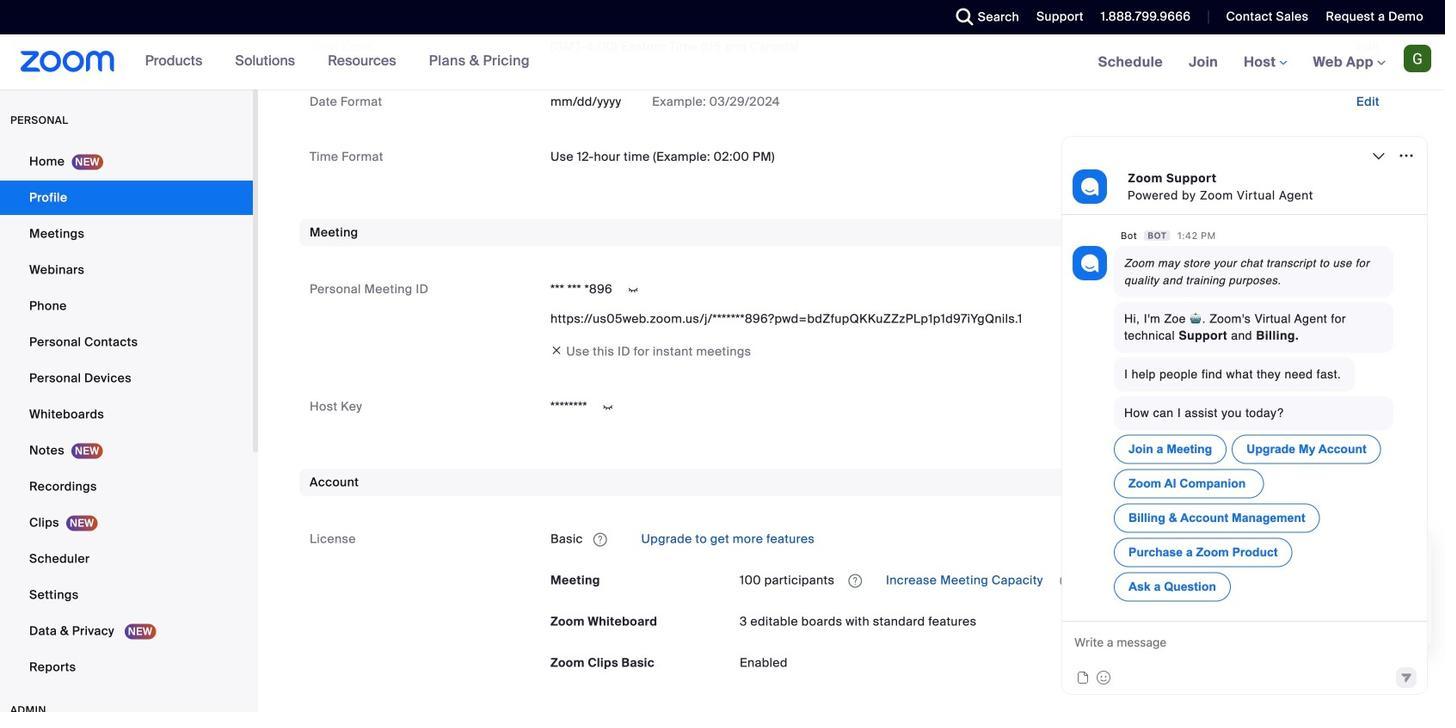 Task type: locate. For each thing, give the bounding box(es) containing it.
product information navigation
[[132, 34, 543, 89]]

zoom logo image
[[21, 51, 115, 72]]

personal menu menu
[[0, 145, 253, 687]]

application
[[740, 567, 1394, 595]]

learn more about increasing meeting capacity image
[[1055, 574, 1079, 589]]

banner
[[0, 34, 1446, 91]]

show host key image
[[594, 400, 622, 415]]



Task type: describe. For each thing, give the bounding box(es) containing it.
meetings navigation
[[1086, 34, 1446, 91]]

profile picture image
[[1404, 45, 1432, 72]]

show personal meeting id image
[[620, 282, 647, 298]]



Task type: vqa. For each thing, say whether or not it's contained in the screenshot.
Learn more about increasing meeting capacity "icon"
yes



